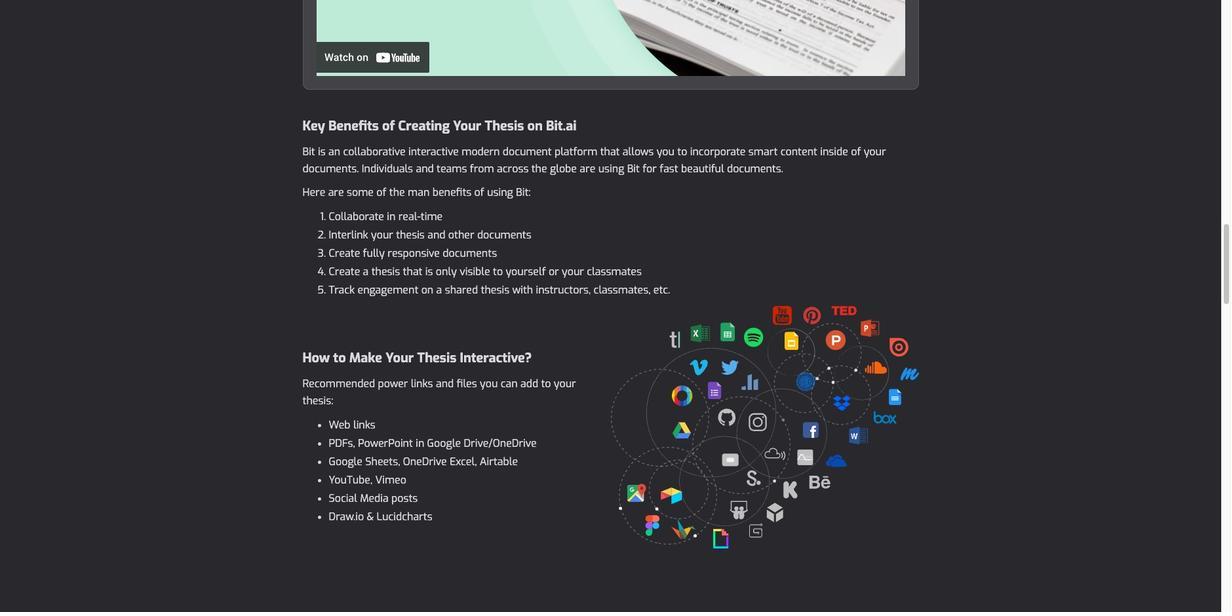 Task type: vqa. For each thing, say whether or not it's contained in the screenshot.
"beautiful" at the right of page
yes



Task type: locate. For each thing, give the bounding box(es) containing it.
0 vertical spatial you
[[657, 145, 675, 159]]

and inside recommended power links and files you can add to your thesis:
[[436, 377, 454, 391]]

1 vertical spatial you
[[480, 377, 498, 391]]

recommended power links and files you can add to your thesis:
[[303, 377, 576, 408]]

your inside bit is an collaborative interactive modern document platform that allows you to incorporate smart content inside of your documents. individuals and teams from across the globe are using bit for fast beautiful documents.
[[864, 145, 886, 159]]

airtable
[[480, 455, 518, 469]]

thesis down real-
[[396, 228, 425, 242]]

1 vertical spatial thesis
[[371, 265, 400, 279]]

rich media embed image
[[611, 306, 919, 549]]

of up collaborative
[[382, 117, 395, 135]]

a
[[363, 265, 369, 279], [436, 283, 442, 297]]

list containing collaborate in real-time
[[303, 208, 919, 300]]

0 horizontal spatial are
[[328, 186, 344, 199]]

0 vertical spatial that
[[600, 145, 620, 159]]

in up onedrive
[[416, 437, 424, 451]]

1 horizontal spatial is
[[425, 265, 433, 279]]

1 horizontal spatial documents.
[[727, 162, 783, 176]]

0 horizontal spatial using
[[487, 186, 513, 199]]

2 list from the top
[[303, 416, 604, 527]]

how
[[303, 350, 330, 367]]

links
[[411, 377, 433, 391], [353, 418, 376, 432]]

google
[[427, 437, 461, 451], [329, 455, 362, 469]]

bit.ai
[[546, 117, 576, 135]]

from
[[470, 162, 494, 176]]

1 horizontal spatial are
[[580, 162, 595, 176]]

bit
[[303, 145, 315, 159], [627, 162, 640, 176]]

documents up yourself
[[477, 228, 531, 242]]

0 vertical spatial are
[[580, 162, 595, 176]]

documents. down smart
[[727, 162, 783, 176]]

1 vertical spatial list
[[303, 416, 604, 527]]

1 horizontal spatial thesis
[[485, 117, 524, 135]]

across
[[497, 162, 529, 176]]

your
[[864, 145, 886, 159], [371, 228, 393, 242], [562, 265, 584, 279], [554, 377, 576, 391]]

to right add
[[541, 377, 551, 391]]

etc.
[[653, 283, 670, 297]]

0 vertical spatial and
[[416, 162, 434, 176]]

0 horizontal spatial thesis
[[417, 350, 456, 367]]

1 vertical spatial on
[[421, 283, 433, 297]]

0 vertical spatial your
[[453, 117, 481, 135]]

1 vertical spatial links
[[353, 418, 376, 432]]

1 vertical spatial in
[[416, 437, 424, 451]]

man
[[408, 186, 430, 199]]

that down responsive
[[403, 265, 422, 279]]

1 horizontal spatial on
[[527, 117, 543, 135]]

thesis up engagement
[[371, 265, 400, 279]]

the left 'man'
[[389, 186, 405, 199]]

classmates
[[587, 265, 642, 279]]

0 horizontal spatial in
[[387, 210, 396, 224]]

create down the interlink at the top left of page
[[329, 247, 360, 260]]

1 horizontal spatial your
[[453, 117, 481, 135]]

a down only
[[436, 283, 442, 297]]

an
[[328, 145, 340, 159]]

0 horizontal spatial links
[[353, 418, 376, 432]]

add
[[520, 377, 538, 391]]

is left an at the top left of page
[[318, 145, 326, 159]]

1 vertical spatial that
[[403, 265, 422, 279]]

is inside bit is an collaborative interactive modern document platform that allows you to incorporate smart content inside of your documents. individuals and teams from across the globe are using bit for fast beautiful documents.
[[318, 145, 326, 159]]

0 vertical spatial links
[[411, 377, 433, 391]]

lucidcharts
[[377, 510, 432, 524]]

in left real-
[[387, 210, 396, 224]]

inside
[[820, 145, 848, 159]]

of right "inside"
[[851, 145, 861, 159]]

is left only
[[425, 265, 433, 279]]

in inside the collaborate in real-time interlink your thesis and other documents create fully responsive documents create a thesis that is only visible to yourself or your classmates track engagement on a shared thesis with instructors, classmates, etc.
[[387, 210, 396, 224]]

1 horizontal spatial in
[[416, 437, 424, 451]]

documents. down an at the top left of page
[[303, 162, 359, 176]]

1 vertical spatial bit
[[627, 162, 640, 176]]

bit:
[[516, 186, 531, 199]]

thesis:
[[303, 394, 333, 408]]

on left bit.ai
[[527, 117, 543, 135]]

in inside web links pdfs, powerpoint in google drive/onedrive google sheets, onedrive excel, airtable youtube, vimeo social media posts draw.io & lucidcharts
[[416, 437, 424, 451]]

google up onedrive
[[427, 437, 461, 451]]

0 vertical spatial in
[[387, 210, 396, 224]]

thesis up document
[[485, 117, 524, 135]]

here
[[303, 186, 325, 199]]

list containing web links
[[303, 416, 604, 527]]

1 vertical spatial are
[[328, 186, 344, 199]]

you
[[657, 145, 675, 159], [480, 377, 498, 391]]

documents.
[[303, 162, 359, 176], [727, 162, 783, 176]]

0 vertical spatial thesis
[[396, 228, 425, 242]]

in
[[387, 210, 396, 224], [416, 437, 424, 451]]

1 documents. from the left
[[303, 162, 359, 176]]

are down platform
[[580, 162, 595, 176]]

0 horizontal spatial on
[[421, 283, 433, 297]]

responsive
[[388, 247, 440, 260]]

links right "web"
[[353, 418, 376, 432]]

1 vertical spatial the
[[389, 186, 405, 199]]

list
[[303, 208, 919, 300], [303, 416, 604, 527]]

a down fully
[[363, 265, 369, 279]]

real-
[[398, 210, 421, 224]]

0 vertical spatial the
[[531, 162, 547, 176]]

bit left for
[[627, 162, 640, 176]]

you left can on the left of page
[[480, 377, 498, 391]]

of down from
[[474, 186, 484, 199]]

thesis
[[396, 228, 425, 242], [371, 265, 400, 279], [481, 283, 509, 297]]

0 vertical spatial using
[[598, 162, 624, 176]]

1 horizontal spatial using
[[598, 162, 624, 176]]

your up power
[[386, 350, 414, 367]]

0 horizontal spatial documents.
[[303, 162, 359, 176]]

on left shared
[[421, 283, 433, 297]]

links down how to make your thesis interactive?
[[411, 377, 433, 391]]

of
[[382, 117, 395, 135], [851, 145, 861, 159], [376, 186, 386, 199], [474, 186, 484, 199]]

your right add
[[554, 377, 576, 391]]

time
[[421, 210, 443, 224]]

to inside the collaborate in real-time interlink your thesis and other documents create fully responsive documents create a thesis that is only visible to yourself or your classmates track engagement on a shared thesis with instructors, classmates, etc.
[[493, 265, 503, 279]]

0 horizontal spatial is
[[318, 145, 326, 159]]

2 documents. from the left
[[727, 162, 783, 176]]

allows
[[623, 145, 654, 159]]

your up modern
[[453, 117, 481, 135]]

0 horizontal spatial your
[[386, 350, 414, 367]]

1 horizontal spatial a
[[436, 283, 442, 297]]

using left bit:
[[487, 186, 513, 199]]

1 vertical spatial create
[[329, 265, 360, 279]]

are right "here"
[[328, 186, 344, 199]]

smart
[[748, 145, 778, 159]]

bit left an at the top left of page
[[303, 145, 315, 159]]

collaborate
[[329, 210, 384, 224]]

0 vertical spatial is
[[318, 145, 326, 159]]

web links pdfs, powerpoint in google drive/onedrive google sheets, onedrive excel, airtable youtube, vimeo social media posts draw.io & lucidcharts
[[329, 418, 537, 524]]

0 horizontal spatial google
[[329, 455, 362, 469]]

key
[[303, 117, 325, 135]]

2 create from the top
[[329, 265, 360, 279]]

that inside the collaborate in real-time interlink your thesis and other documents create fully responsive documents create a thesis that is only visible to yourself or your classmates track engagement on a shared thesis with instructors, classmates, etc.
[[403, 265, 422, 279]]

and
[[416, 162, 434, 176], [428, 228, 445, 242], [436, 377, 454, 391]]

0 vertical spatial bit
[[303, 145, 315, 159]]

0 horizontal spatial bit
[[303, 145, 315, 159]]

2 vertical spatial thesis
[[481, 283, 509, 297]]

on
[[527, 117, 543, 135], [421, 283, 433, 297]]

create
[[329, 247, 360, 260], [329, 265, 360, 279]]

the down document
[[531, 162, 547, 176]]

1 create from the top
[[329, 247, 360, 260]]

1 horizontal spatial links
[[411, 377, 433, 391]]

draw.io
[[329, 510, 364, 524]]

google down pdfs,
[[329, 455, 362, 469]]

the inside bit is an collaborative interactive modern document platform that allows you to incorporate smart content inside of your documents. individuals and teams from across the globe are using bit for fast beautiful documents.
[[531, 162, 547, 176]]

on inside the collaborate in real-time interlink your thesis and other documents create fully responsive documents create a thesis that is only visible to yourself or your classmates track engagement on a shared thesis with instructors, classmates, etc.
[[421, 283, 433, 297]]

0 horizontal spatial you
[[480, 377, 498, 391]]

drive/onedrive
[[464, 437, 537, 451]]

thesis up recommended power links and files you can add to your thesis:
[[417, 350, 456, 367]]

create up track
[[329, 265, 360, 279]]

0 vertical spatial a
[[363, 265, 369, 279]]

and down interactive
[[416, 162, 434, 176]]

are
[[580, 162, 595, 176], [328, 186, 344, 199]]

is
[[318, 145, 326, 159], [425, 265, 433, 279]]

0 vertical spatial list
[[303, 208, 919, 300]]

and down "time"
[[428, 228, 445, 242]]

thesis down visible
[[481, 283, 509, 297]]

0 vertical spatial thesis
[[485, 117, 524, 135]]

to
[[677, 145, 687, 159], [493, 265, 503, 279], [333, 350, 346, 367], [541, 377, 551, 391]]

that
[[600, 145, 620, 159], [403, 265, 422, 279]]

1 list from the top
[[303, 208, 919, 300]]

you inside recommended power links and files you can add to your thesis:
[[480, 377, 498, 391]]

and left 'files'
[[436, 377, 454, 391]]

with
[[512, 283, 533, 297]]

you up "fast"
[[657, 145, 675, 159]]

yourself
[[506, 265, 546, 279]]

1 vertical spatial and
[[428, 228, 445, 242]]

thesis
[[485, 117, 524, 135], [417, 350, 456, 367]]

interlink
[[329, 228, 368, 242]]

&
[[367, 510, 374, 524]]

onedrive
[[403, 455, 447, 469]]

of inside bit is an collaborative interactive modern document platform that allows you to incorporate smart content inside of your documents. individuals and teams from across the globe are using bit for fast beautiful documents.
[[851, 145, 861, 159]]

engagement
[[358, 283, 418, 297]]

0 horizontal spatial that
[[403, 265, 422, 279]]

2 vertical spatial and
[[436, 377, 454, 391]]

1 vertical spatial using
[[487, 186, 513, 199]]

key benefits of creating your thesis on bit.ai
[[303, 117, 576, 135]]

to right visible
[[493, 265, 503, 279]]

documents
[[477, 228, 531, 242], [443, 247, 497, 260]]

benefits
[[328, 117, 379, 135]]

and inside bit is an collaborative interactive modern document platform that allows you to incorporate smart content inside of your documents. individuals and teams from across the globe are using bit for fast beautiful documents.
[[416, 162, 434, 176]]

teams
[[437, 162, 467, 176]]

using down "allows"
[[598, 162, 624, 176]]

pdfs,
[[329, 437, 355, 451]]

to up "fast"
[[677, 145, 687, 159]]

1 horizontal spatial the
[[531, 162, 547, 176]]

your
[[453, 117, 481, 135], [386, 350, 414, 367]]

that left "allows"
[[600, 145, 620, 159]]

0 vertical spatial google
[[427, 437, 461, 451]]

using
[[598, 162, 624, 176], [487, 186, 513, 199]]

the
[[531, 162, 547, 176], [389, 186, 405, 199]]

posts
[[391, 492, 418, 506]]

0 horizontal spatial a
[[363, 265, 369, 279]]

1 horizontal spatial that
[[600, 145, 620, 159]]

1 horizontal spatial you
[[657, 145, 675, 159]]

that inside bit is an collaborative interactive modern document platform that allows you to incorporate smart content inside of your documents. individuals and teams from across the globe are using bit for fast beautiful documents.
[[600, 145, 620, 159]]

your right "inside"
[[864, 145, 886, 159]]

1 vertical spatial thesis
[[417, 350, 456, 367]]

1 vertical spatial is
[[425, 265, 433, 279]]

instructors,
[[536, 283, 591, 297]]

to right the how
[[333, 350, 346, 367]]

interactive
[[408, 145, 459, 159]]

documents up visible
[[443, 247, 497, 260]]

0 vertical spatial create
[[329, 247, 360, 260]]



Task type: describe. For each thing, give the bounding box(es) containing it.
collaborative
[[343, 145, 406, 159]]

links inside recommended power links and files you can add to your thesis:
[[411, 377, 433, 391]]

creating
[[398, 117, 450, 135]]

web
[[329, 418, 350, 432]]

excel,
[[450, 455, 477, 469]]

visible
[[460, 265, 490, 279]]

some
[[347, 186, 374, 199]]

classmates,
[[594, 283, 651, 297]]

for
[[643, 162, 657, 176]]

and inside the collaborate in real-time interlink your thesis and other documents create fully responsive documents create a thesis that is only visible to yourself or your classmates track engagement on a shared thesis with instructors, classmates, etc.
[[428, 228, 445, 242]]

powerpoint
[[358, 437, 413, 451]]

1 vertical spatial a
[[436, 283, 442, 297]]

sheets,
[[365, 455, 400, 469]]

1 vertical spatial your
[[386, 350, 414, 367]]

your inside recommended power links and files you can add to your thesis:
[[554, 377, 576, 391]]

bit is an collaborative interactive modern document platform that allows you to incorporate smart content inside of your documents. individuals and teams from across the globe are using bit for fast beautiful documents.
[[303, 145, 886, 176]]

0 vertical spatial on
[[527, 117, 543, 135]]

globe
[[550, 162, 577, 176]]

beautiful
[[681, 162, 724, 176]]

track
[[329, 283, 355, 297]]

here are some of the man benefits of using bit:
[[303, 186, 531, 199]]

can
[[501, 377, 518, 391]]

fast
[[660, 162, 678, 176]]

0 vertical spatial documents
[[477, 228, 531, 242]]

content
[[781, 145, 817, 159]]

only
[[436, 265, 457, 279]]

1 vertical spatial google
[[329, 455, 362, 469]]

0 horizontal spatial the
[[389, 186, 405, 199]]

1 horizontal spatial bit
[[627, 162, 640, 176]]

are inside bit is an collaborative interactive modern document platform that allows you to incorporate smart content inside of your documents. individuals and teams from across the globe are using bit for fast beautiful documents.
[[580, 162, 595, 176]]

social
[[329, 492, 357, 506]]

links inside web links pdfs, powerpoint in google drive/onedrive google sheets, onedrive excel, airtable youtube, vimeo social media posts draw.io & lucidcharts
[[353, 418, 376, 432]]

shared
[[445, 283, 478, 297]]

media
[[360, 492, 389, 506]]

recommended
[[303, 377, 375, 391]]

files
[[457, 377, 477, 391]]

document
[[503, 145, 552, 159]]

is inside the collaborate in real-time interlink your thesis and other documents create fully responsive documents create a thesis that is only visible to yourself or your classmates track engagement on a shared thesis with instructors, classmates, etc.
[[425, 265, 433, 279]]

1 vertical spatial documents
[[443, 247, 497, 260]]

other
[[448, 228, 474, 242]]

interactive?
[[460, 350, 532, 367]]

incorporate
[[690, 145, 746, 159]]

you inside bit is an collaborative interactive modern document platform that allows you to incorporate smart content inside of your documents. individuals and teams from across the globe are using bit for fast beautiful documents.
[[657, 145, 675, 159]]

benefits
[[432, 186, 472, 199]]

1 horizontal spatial google
[[427, 437, 461, 451]]

platform
[[554, 145, 597, 159]]

of right some
[[376, 186, 386, 199]]

to inside bit is an collaborative interactive modern document platform that allows you to incorporate smart content inside of your documents. individuals and teams from across the globe are using bit for fast beautiful documents.
[[677, 145, 687, 159]]

youtube,
[[329, 473, 372, 487]]

make
[[349, 350, 382, 367]]

your right or
[[562, 265, 584, 279]]

collaborate in real-time interlink your thesis and other documents create fully responsive documents create a thesis that is only visible to yourself or your classmates track engagement on a shared thesis with instructors, classmates, etc.
[[329, 210, 670, 297]]

to inside recommended power links and files you can add to your thesis:
[[541, 377, 551, 391]]

power
[[378, 377, 408, 391]]

or
[[549, 265, 559, 279]]

modern
[[462, 145, 500, 159]]

vimeo
[[375, 473, 406, 487]]

how to make your thesis interactive?
[[303, 350, 532, 367]]

your up fully
[[371, 228, 393, 242]]

individuals
[[362, 162, 413, 176]]

fully
[[363, 247, 385, 260]]

using inside bit is an collaborative interactive modern document platform that allows you to incorporate smart content inside of your documents. individuals and teams from across the globe are using bit for fast beautiful documents.
[[598, 162, 624, 176]]



